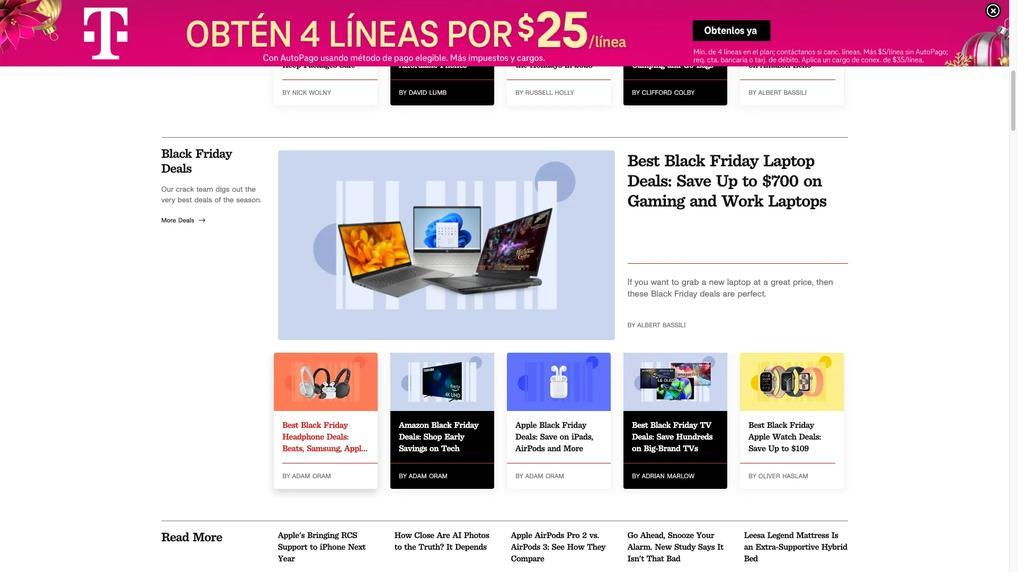 Task type: vqa. For each thing, say whether or not it's contained in the screenshot.
the right San
no



Task type: describe. For each thing, give the bounding box(es) containing it.
oram for airpods
[[546, 473, 564, 479]]

keep
[[282, 60, 301, 70]]

depends
[[455, 542, 487, 552]]

next inside qualcomm's next chip brings ai to more affordable phones
[[447, 36, 465, 47]]

by for amazon black friday deals: shop early savings on tech
[[399, 473, 407, 479]]

leesa legend mattress is an extra-supportive hybrid bed
[[744, 530, 848, 564]]

the inside the best e-bikes and scooters to give for the holidays in 2023
[[516, 60, 527, 70]]

do
[[316, 36, 327, 47]]

black for best black friday laptop deals: save up to $700 on gaming and work laptops
[[665, 150, 705, 171]]

best for best black friday tv deals: save hundreds on big-brand tvs
[[632, 420, 648, 430]]

mattress
[[797, 530, 829, 540]]

deals inside the black friday deals
[[161, 160, 192, 176]]

are
[[723, 290, 735, 299]]

by for best black friday headphone deals: beats, samsung, apple and more
[[282, 473, 290, 479]]

new
[[655, 542, 672, 552]]

by clifford colby
[[632, 89, 695, 96]]

david
[[409, 89, 427, 96]]

is inside leesa legend mattress is an extra-supportive hybrid bed
[[832, 530, 839, 540]]

to inside the best e-bikes and scooters to give for the holidays in 2023
[[550, 48, 557, 58]]

deals inside our crack team digs out the very best deals of the season.
[[194, 196, 212, 204]]

bad
[[667, 554, 681, 564]]

and inside you can do more to stop porch pirates and keep packages safe
[[354, 48, 368, 58]]

wolny
[[309, 89, 331, 96]]

you
[[282, 36, 297, 47]]

how inside the how close are ai photos to the truth? it depends
[[395, 530, 412, 540]]

to inside qualcomm's next chip brings ai to more affordable phones
[[437, 48, 444, 58]]

black for best black friday tv deals: save hundreds on big-brand tvs
[[651, 420, 671, 430]]

by nick wolny
[[282, 89, 331, 96]]

by for this tiny usb-c lantern is perfect for camping and go-bags
[[632, 89, 640, 96]]

on inside the best black friday tv deals: save hundreds on big-brand tvs
[[632, 443, 641, 453]]

black for amazon black friday deals: shop early savings on tech
[[432, 420, 452, 430]]

best black friday tv deals: save hundreds on big-brand tvs
[[632, 420, 713, 453]]

by russell holly
[[516, 89, 574, 96]]

porch
[[302, 48, 323, 58]]

pro
[[567, 530, 580, 540]]

go
[[628, 530, 638, 540]]

by oliver haslam
[[749, 473, 809, 479]]

friday for amazon black friday deals: shop early savings on tech
[[454, 420, 479, 430]]

by adam oram for apple black friday deals: save on ipads, airpods and more
[[516, 473, 564, 479]]

bikes
[[559, 36, 579, 47]]

study
[[674, 542, 696, 552]]

holly
[[555, 89, 574, 96]]

2 a from the left
[[764, 278, 768, 287]]

deals inside if you want to grab a new laptop at a great price, then these black friday deals are perfect.
[[700, 290, 720, 299]]

friday inside deal of the day: early black friday savings on amazon echo
[[772, 48, 796, 58]]

best inside the best e-bikes and scooters to give for the holidays in 2023
[[533, 36, 548, 47]]

amazon black friday deals: shop early savings on tech
[[399, 420, 479, 453]]

tv
[[700, 420, 711, 430]]

qualcomm's
[[399, 36, 444, 47]]

samsung,
[[307, 443, 342, 453]]

black for apple black friday deals: save on ipads, airpods and more
[[540, 420, 560, 430]]

early inside 'amazon black friday deals: shop early savings on tech'
[[445, 432, 464, 442]]

tech
[[441, 443, 460, 453]]

by adam oram for best black friday headphone deals: beats, samsung, apple and more
[[282, 473, 331, 479]]

friday for best black friday tv deals: save hundreds on big-brand tvs
[[673, 420, 698, 430]]

iphone
[[320, 542, 346, 552]]

2 vertical spatial airpods
[[511, 542, 541, 552]]

and inside this tiny usb-c lantern is perfect for camping and go-bags
[[667, 60, 681, 70]]

by adrian marlow
[[632, 473, 695, 479]]

crack
[[176, 186, 194, 193]]

ahead,
[[641, 530, 665, 540]]

want
[[651, 278, 669, 287]]

rcs
[[341, 530, 357, 540]]

apple inside best black friday headphone deals: beats, samsung, apple and more
[[344, 443, 366, 453]]

deals: inside the best black friday tv deals: save hundreds on big-brand tvs
[[632, 432, 654, 442]]

to inside best black friday apple watch deals: save up to $109
[[782, 443, 789, 453]]

apple airpods pro 2 vs. airpods 3: see how they compare link
[[511, 530, 615, 572]]

alarm.
[[628, 542, 652, 552]]

if you want to grab a new laptop at a great price, then these black friday deals are perfect.
[[628, 278, 833, 299]]

more deals
[[161, 217, 194, 224]]

more right read
[[193, 529, 222, 545]]

how inside apple airpods pro 2 vs. airpods 3: see how they compare
[[567, 542, 585, 552]]

truth?
[[419, 542, 444, 552]]

usb-
[[671, 36, 690, 47]]

save inside best black friday apple watch deals: save up to $109
[[749, 443, 766, 453]]

can
[[299, 36, 314, 47]]

apple's
[[278, 530, 305, 540]]

support
[[278, 542, 308, 552]]

apple inside best black friday apple watch deals: save up to $109
[[749, 432, 770, 442]]

you
[[635, 278, 648, 287]]

of inside deal of the day: early black friday savings on amazon echo
[[768, 36, 775, 47]]

deals: inside best black friday headphone deals: beats, samsung, apple and more
[[327, 432, 349, 442]]

more inside apple black friday deals: save on ipads, airpods and more
[[564, 443, 583, 453]]

ipads,
[[572, 432, 593, 442]]

of inside our crack team digs out the very best deals of the season.
[[215, 196, 221, 204]]

the down digs
[[223, 196, 234, 204]]

on inside 'amazon black friday deals: shop early savings on tech'
[[430, 443, 439, 453]]

isn't
[[628, 554, 644, 564]]

if
[[628, 278, 632, 287]]

and inside best black friday headphone deals: beats, samsung, apple and more
[[282, 455, 296, 465]]

apple's bringing rcs support to iphone next year link
[[278, 530, 382, 572]]

for inside the best e-bikes and scooters to give for the holidays in 2023
[[579, 48, 590, 58]]

for inside this tiny usb-c lantern is perfect for camping and go-bags
[[702, 48, 713, 58]]

1 a from the left
[[702, 278, 707, 287]]

adam for amazon black friday deals: shop early savings on tech
[[409, 473, 427, 479]]

apple's bringing rcs support to iphone next year
[[278, 530, 366, 564]]

go ahead, snooze your alarm. new study says it isn't that bad
[[628, 530, 724, 564]]

more deals link
[[161, 214, 265, 227]]

1 vertical spatial deals
[[178, 217, 194, 224]]

oliver
[[759, 473, 780, 479]]

our
[[161, 186, 174, 193]]

work
[[722, 190, 763, 211]]

to inside best black friday laptop deals: save up to $700 on gaming and work laptops
[[743, 170, 757, 191]]

airpods inside apple black friday deals: save on ipads, airpods and more
[[516, 443, 545, 453]]

colby
[[674, 89, 695, 96]]

0 vertical spatial bassili
[[784, 89, 807, 96]]

0 horizontal spatial albert
[[638, 322, 661, 329]]

season.
[[236, 196, 262, 204]]

it for says
[[718, 542, 724, 552]]

laptop
[[728, 278, 751, 287]]

to inside you can do more to stop porch pirates and keep packages safe
[[351, 36, 359, 47]]

tvs
[[683, 443, 698, 453]]

by for the best e-bikes and scooters to give for the holidays in 2023
[[516, 89, 523, 96]]

perfect
[[673, 48, 700, 58]]

vs.
[[590, 530, 599, 540]]

0 horizontal spatial bassili
[[663, 322, 686, 329]]

scooters
[[516, 48, 547, 58]]

more inside you can do more to stop porch pirates and keep packages safe
[[329, 36, 349, 47]]

packages
[[304, 60, 337, 70]]

they
[[587, 542, 606, 552]]

year
[[278, 554, 295, 564]]

read more
[[161, 529, 222, 545]]

by for deal of the day: early black friday savings on amazon echo
[[749, 89, 757, 96]]

gaming
[[628, 190, 685, 211]]

black friday laptop sale image
[[278, 150, 615, 340]]

this tiny usb-c lantern is perfect for camping and go-bags
[[632, 36, 714, 70]]

leesa legend mattress is an extra-supportive hybrid bed link
[[744, 530, 848, 572]]

our crack team digs out the very best deals of the season.
[[161, 186, 262, 204]]

close
[[414, 530, 434, 540]]

that
[[647, 554, 664, 564]]

the inside the how close are ai photos to the truth? it depends
[[404, 542, 416, 552]]

black inside the black friday deals
[[161, 146, 192, 161]]

by for qualcomm's next chip brings ai to more affordable phones
[[399, 89, 407, 96]]

2023
[[575, 60, 593, 70]]



Task type: locate. For each thing, give the bounding box(es) containing it.
2
[[582, 530, 587, 540]]

best inside best black friday apple watch deals: save up to $109
[[749, 420, 765, 430]]

for up 2023
[[579, 48, 590, 58]]

amazon left the echo
[[761, 60, 791, 70]]

compare
[[511, 554, 544, 564]]

deals down team
[[194, 196, 212, 204]]

0 horizontal spatial by adam oram
[[282, 473, 331, 479]]

pirates
[[326, 48, 352, 58]]

0 horizontal spatial savings
[[399, 443, 427, 453]]

0 horizontal spatial ai
[[425, 48, 434, 58]]

1 horizontal spatial amazon
[[761, 60, 791, 70]]

save inside the best black friday tv deals: save hundreds on big-brand tvs
[[657, 432, 674, 442]]

1 horizontal spatial up
[[769, 443, 779, 453]]

more
[[329, 36, 349, 47], [447, 48, 466, 58], [161, 217, 176, 224], [564, 443, 583, 453], [298, 455, 318, 465], [193, 529, 222, 545]]

best black friday headphone deals: beats, samsung, apple and more
[[282, 420, 366, 465]]

0 horizontal spatial amazon
[[399, 420, 429, 430]]

perfect.
[[738, 290, 767, 299]]

to inside if you want to grab a new laptop at a great price, then these black friday deals are perfect.
[[672, 278, 679, 287]]

black for best black friday headphone deals: beats, samsung, apple and more
[[301, 420, 321, 430]]

go ahead, snooze your alarm. new study says it isn't that bad link
[[628, 530, 732, 572]]

friday inside if you want to grab a new laptop at a great price, then these black friday deals are perfect.
[[675, 290, 697, 299]]

adam for best black friday headphone deals: beats, samsung, apple and more
[[292, 473, 310, 479]]

albert down these
[[638, 322, 661, 329]]

black up gaming
[[665, 150, 705, 171]]

0 vertical spatial deals
[[194, 196, 212, 204]]

0 horizontal spatial how
[[395, 530, 412, 540]]

1 horizontal spatial for
[[702, 48, 713, 58]]

deals: inside 'amazon black friday deals: shop early savings on tech'
[[399, 432, 421, 442]]

adam down apple black friday deals: save on ipads, airpods and more
[[525, 473, 544, 479]]

0 vertical spatial how
[[395, 530, 412, 540]]

says
[[698, 542, 715, 552]]

camping
[[632, 60, 665, 70]]

friday for best black friday headphone deals: beats, samsung, apple and more
[[324, 420, 348, 430]]

best inside best black friday headphone deals: beats, samsung, apple and more
[[282, 420, 298, 430]]

a hand holds a phone with an image of a chip labeled snapdragon 7 gen 3, in front of a background of colorful apartments. image
[[391, 0, 494, 27]]

of down digs
[[215, 196, 221, 204]]

how close are ai photos to the truth? it depends
[[395, 530, 489, 552]]

holidays
[[530, 60, 562, 70]]

price,
[[793, 278, 814, 287]]

friday down grab
[[675, 290, 697, 299]]

ai inside qualcomm's next chip brings ai to more affordable phones
[[425, 48, 434, 58]]

best for best black friday laptop deals: save up to $700 on gaming and work laptops
[[628, 150, 660, 171]]

1 horizontal spatial ai
[[453, 530, 462, 540]]

tiny
[[651, 36, 668, 47]]

on left the big-
[[632, 443, 641, 453]]

1 horizontal spatial oram
[[429, 473, 448, 479]]

friday up ipads,
[[562, 420, 586, 430]]

black up shop on the left
[[432, 420, 452, 430]]

0 horizontal spatial for
[[579, 48, 590, 58]]

black up the 'headphone'
[[301, 420, 321, 430]]

how left "close"
[[395, 530, 412, 540]]

supportive
[[779, 542, 819, 552]]

is down tiny
[[664, 48, 671, 58]]

1 vertical spatial deals
[[700, 290, 720, 299]]

more up the phones
[[447, 48, 466, 58]]

1 horizontal spatial by adam oram
[[399, 473, 448, 479]]

friday up watch
[[790, 420, 814, 430]]

1 oram from the left
[[313, 473, 331, 479]]

oram for on
[[429, 473, 448, 479]]

then
[[817, 278, 833, 287]]

1 horizontal spatial a
[[764, 278, 768, 287]]

best left e-
[[533, 36, 548, 47]]

1 vertical spatial savings
[[399, 443, 427, 453]]

1 horizontal spatial savings
[[798, 48, 826, 58]]

more down ipads,
[[564, 443, 583, 453]]

to left the $700
[[743, 170, 757, 191]]

friday inside best black friday laptop deals: save up to $700 on gaming and work laptops
[[710, 150, 759, 171]]

0 horizontal spatial of
[[215, 196, 221, 204]]

adam down shop on the left
[[409, 473, 427, 479]]

on right the $700
[[804, 170, 822, 191]]

apple inside apple black friday deals: save on ipads, airpods and more
[[516, 420, 537, 430]]

deals:
[[628, 170, 672, 191], [327, 432, 349, 442], [399, 432, 421, 442], [516, 432, 538, 442], [632, 432, 654, 442], [799, 432, 821, 442]]

0 horizontal spatial it
[[446, 542, 453, 552]]

1 vertical spatial bassili
[[663, 322, 686, 329]]

deals: inside best black friday apple watch deals: save up to $109
[[799, 432, 821, 442]]

by adam oram down beats, at the left of page
[[282, 473, 331, 479]]

friday for apple black friday deals: save on ipads, airpods and more
[[562, 420, 586, 430]]

stop
[[282, 48, 299, 58]]

save inside best black friday laptop deals: save up to $700 on gaming and work laptops
[[677, 170, 711, 191]]

deals down new
[[700, 290, 720, 299]]

affordable
[[399, 60, 438, 70]]

2 it from the left
[[718, 542, 724, 552]]

best up gaming
[[628, 150, 660, 171]]

apple inside apple airpods pro 2 vs. airpods 3: see how they compare
[[511, 530, 532, 540]]

on down shop on the left
[[430, 443, 439, 453]]

save up 'brand'
[[657, 432, 674, 442]]

are
[[437, 530, 450, 540]]

friday up the tech
[[454, 420, 479, 430]]

day:
[[792, 36, 808, 47]]

friday for best black friday laptop deals: save up to $700 on gaming and work laptops
[[710, 150, 759, 171]]

1 it from the left
[[446, 542, 453, 552]]

apple
[[516, 420, 537, 430], [749, 432, 770, 442], [344, 443, 366, 453], [511, 530, 532, 540]]

ai down qualcomm's
[[425, 48, 434, 58]]

apple airpods 2 bf image
[[507, 353, 611, 411]]

friday up the hundreds
[[673, 420, 698, 430]]

more up pirates
[[329, 36, 349, 47]]

give
[[560, 48, 576, 58]]

haslam
[[783, 473, 809, 479]]

airpods
[[516, 443, 545, 453], [535, 530, 564, 540], [511, 542, 541, 552]]

friday up "work"
[[710, 150, 759, 171]]

marlow
[[667, 473, 695, 479]]

you can do more to stop porch pirates and keep packages safe
[[282, 36, 368, 70]]

a right at
[[764, 278, 768, 287]]

is
[[664, 48, 671, 58], [832, 530, 839, 540]]

of right deal
[[768, 36, 775, 47]]

it inside go ahead, snooze your alarm. new study says it isn't that bad
[[718, 542, 724, 552]]

by for apple black friday deals: save on ipads, airpods and more
[[516, 473, 523, 479]]

qualcomm's next chip brings ai to more affordable phones
[[399, 36, 485, 70]]

for up bags
[[702, 48, 713, 58]]

best up the big-
[[632, 420, 648, 430]]

friday inside best black friday headphone deals: beats, samsung, apple and more
[[324, 420, 348, 430]]

oram down the tech
[[429, 473, 448, 479]]

by for you can do more to stop porch pirates and keep packages safe
[[282, 89, 290, 96]]

0 vertical spatial of
[[768, 36, 775, 47]]

black down want
[[651, 290, 672, 299]]

deals: inside apple black friday deals: save on ipads, airpods and more
[[516, 432, 538, 442]]

the inside deal of the day: early black friday savings on amazon echo
[[778, 36, 789, 47]]

an
[[744, 542, 753, 552]]

1 vertical spatial up
[[769, 443, 779, 453]]

up inside best black friday apple watch deals: save up to $109
[[769, 443, 779, 453]]

the down "close"
[[404, 542, 416, 552]]

0 horizontal spatial is
[[664, 48, 671, 58]]

brings
[[399, 48, 423, 58]]

1 vertical spatial is
[[832, 530, 839, 540]]

1 horizontal spatial is
[[832, 530, 839, 540]]

by adam oram for amazon black friday deals: shop early savings on tech
[[399, 473, 448, 479]]

out
[[232, 186, 243, 193]]

2 horizontal spatial by adam oram
[[516, 473, 564, 479]]

0 vertical spatial by albert bassili
[[749, 89, 807, 96]]

friday inside apple black friday deals: save on ipads, airpods and more
[[562, 420, 586, 430]]

hybrid
[[822, 542, 848, 552]]

black for best black friday apple watch deals: save up to $109
[[767, 420, 788, 430]]

save
[[677, 170, 711, 191], [540, 432, 557, 442], [657, 432, 674, 442], [749, 443, 766, 453]]

very
[[161, 196, 175, 204]]

adam down beats, at the left of page
[[292, 473, 310, 479]]

on inside apple black friday deals: save on ipads, airpods and more
[[560, 432, 569, 442]]

best for best black friday apple watch deals: save up to $109
[[749, 420, 765, 430]]

more down very
[[161, 217, 176, 224]]

0 vertical spatial is
[[664, 48, 671, 58]]

1 vertical spatial airpods
[[535, 530, 564, 540]]

deal of the day: early black friday savings on amazon echo
[[749, 36, 830, 70]]

to down watch
[[782, 443, 789, 453]]

it down are
[[446, 542, 453, 552]]

0 vertical spatial early
[[810, 36, 830, 47]]

to up pirates
[[351, 36, 359, 47]]

3 oram from the left
[[546, 473, 564, 479]]

apple airpods pro 2 vs. airpods 3: see how they compare
[[511, 530, 606, 564]]

on inside deal of the day: early black friday savings on amazon echo
[[749, 60, 758, 70]]

by albert bassili down these
[[628, 322, 686, 329]]

save inside apple black friday deals: save on ipads, airpods and more
[[540, 432, 557, 442]]

savings down shop on the left
[[399, 443, 427, 453]]

to inside the how close are ai photos to the truth? it depends
[[395, 542, 402, 552]]

oram for apple
[[313, 473, 331, 479]]

more inside qualcomm's next chip brings ai to more affordable phones
[[447, 48, 466, 58]]

oram
[[313, 473, 331, 479], [429, 473, 448, 479], [546, 473, 564, 479]]

a
[[702, 278, 707, 287], [764, 278, 768, 287]]

tvs from lg, sony and amazon are displayed against a periwinkle-gray background. image
[[624, 353, 728, 411]]

0 horizontal spatial a
[[702, 278, 707, 287]]

black friday deals
[[161, 146, 232, 176]]

oram down samsung,
[[313, 473, 331, 479]]

black down the apple airpods 2 bf image
[[540, 420, 560, 430]]

1 vertical spatial albert
[[638, 322, 661, 329]]

best for best black friday headphone deals: beats, samsung, apple and more
[[282, 420, 298, 430]]

albert
[[759, 89, 782, 96], [638, 322, 661, 329]]

black inside best black friday laptop deals: save up to $700 on gaming and work laptops
[[665, 150, 705, 171]]

adam for apple black friday deals: save on ipads, airpods and more
[[525, 473, 544, 479]]

savings inside deal of the day: early black friday savings on amazon echo
[[798, 48, 826, 58]]

this
[[632, 36, 649, 47]]

0 horizontal spatial up
[[716, 170, 738, 191]]

watch
[[773, 432, 797, 442]]

early inside deal of the day: early black friday savings on amazon echo
[[810, 36, 830, 47]]

1 horizontal spatial early
[[810, 36, 830, 47]]

best
[[178, 196, 192, 204]]

0 vertical spatial up
[[716, 170, 738, 191]]

adrian
[[642, 473, 665, 479]]

by albert bassili
[[749, 89, 807, 96], [628, 322, 686, 329]]

1 horizontal spatial how
[[567, 542, 585, 552]]

deal
[[749, 36, 765, 47]]

digs
[[216, 186, 230, 193]]

apple black friday deals: save on ipads, airpods and more
[[516, 420, 593, 453]]

1 horizontal spatial it
[[718, 542, 724, 552]]

great
[[771, 278, 791, 287]]

deals
[[161, 160, 192, 176], [178, 217, 194, 224]]

new
[[709, 278, 725, 287]]

by david lumb
[[399, 89, 447, 96]]

0 horizontal spatial next
[[348, 542, 366, 552]]

0 vertical spatial ai
[[425, 48, 434, 58]]

1 horizontal spatial by albert bassili
[[749, 89, 807, 96]]

ai inside the how close are ai photos to the truth? it depends
[[453, 530, 462, 540]]

best inside best black friday laptop deals: save up to $700 on gaming and work laptops
[[628, 150, 660, 171]]

1 horizontal spatial next
[[447, 36, 465, 47]]

it for truth?
[[446, 542, 453, 552]]

best black friday laptop deals: save up to $700 on gaming and work laptops
[[628, 150, 827, 211]]

savings inside 'amazon black friday deals: shop early savings on tech'
[[399, 443, 427, 453]]

clifford
[[642, 89, 672, 96]]

black friday headphone deals image
[[274, 353, 378, 411]]

black down deal
[[749, 48, 769, 58]]

black up crack
[[161, 146, 192, 161]]

0 horizontal spatial adam
[[292, 473, 310, 479]]

0 vertical spatial albert
[[759, 89, 782, 96]]

1 vertical spatial ai
[[453, 530, 462, 540]]

black inside 'amazon black friday deals: shop early savings on tech'
[[432, 420, 452, 430]]

0 horizontal spatial by albert bassili
[[628, 322, 686, 329]]

2023 apple watches image
[[740, 353, 844, 411]]

albert down deal of the day: early black friday savings on amazon echo
[[759, 89, 782, 96]]

1 horizontal spatial albert
[[759, 89, 782, 96]]

1 vertical spatial next
[[348, 542, 366, 552]]

friday inside best black friday apple watch deals: save up to $109
[[790, 420, 814, 430]]

0 vertical spatial airpods
[[516, 443, 545, 453]]

it right says
[[718, 542, 724, 552]]

save left ipads,
[[540, 432, 557, 442]]

0 horizontal spatial deals
[[194, 196, 212, 204]]

0 vertical spatial deals
[[161, 160, 192, 176]]

1 vertical spatial by albert bassili
[[628, 322, 686, 329]]

amazon
[[761, 60, 791, 70], [399, 420, 429, 430]]

it inside the how close are ai photos to the truth? it depends
[[446, 542, 453, 552]]

grab
[[682, 278, 699, 287]]

0 vertical spatial savings
[[798, 48, 826, 58]]

to down 'bringing'
[[310, 542, 317, 552]]

1 by adam oram from the left
[[282, 473, 331, 479]]

next left 'chip'
[[447, 36, 465, 47]]

to up the phones
[[437, 48, 444, 58]]

2 for from the left
[[702, 48, 713, 58]]

heybike ranger s hero image
[[507, 0, 611, 27]]

early right day:
[[810, 36, 830, 47]]

by for best black friday tv deals: save hundreds on big-brand tvs
[[632, 473, 640, 479]]

bags
[[697, 60, 714, 70]]

black inside the best black friday tv deals: save hundreds on big-brand tvs
[[651, 420, 671, 430]]

the down scooters
[[516, 60, 527, 70]]

by adam oram down the tech
[[399, 473, 448, 479]]

friday up samsung,
[[324, 420, 348, 430]]

1 vertical spatial of
[[215, 196, 221, 204]]

up inside best black friday laptop deals: save up to $700 on gaming and work laptops
[[716, 170, 738, 191]]

to left truth?
[[395, 542, 402, 552]]

1 adam from the left
[[292, 473, 310, 479]]

1 vertical spatial amazon
[[399, 420, 429, 430]]

black inside if you want to grab a new laptop at a great price, then these black friday deals are perfect.
[[651, 290, 672, 299]]

see
[[552, 542, 565, 552]]

friday up team
[[196, 146, 232, 161]]

3 by adam oram from the left
[[516, 473, 564, 479]]

on down deal
[[749, 60, 758, 70]]

extra-
[[756, 542, 779, 552]]

on left ipads,
[[560, 432, 569, 442]]

1 horizontal spatial bassili
[[784, 89, 807, 96]]

next down rcs
[[348, 542, 366, 552]]

adam
[[292, 473, 310, 479], [409, 473, 427, 479], [525, 473, 544, 479]]

how close are ai photos to the truth? it depends link
[[395, 530, 498, 572]]

laptop
[[764, 150, 815, 171]]

1 for from the left
[[579, 48, 590, 58]]

friday inside the best black friday tv deals: save hundreds on big-brand tvs
[[673, 420, 698, 430]]

by for best black friday apple watch deals: save up to $109
[[749, 473, 757, 479]]

amazon inside 'amazon black friday deals: shop early savings on tech'
[[399, 420, 429, 430]]

black inside best black friday apple watch deals: save up to $109
[[767, 420, 788, 430]]

and inside best black friday laptop deals: save up to $700 on gaming and work laptops
[[690, 190, 717, 211]]

to down e-
[[550, 48, 557, 58]]

how
[[395, 530, 412, 540], [567, 542, 585, 552]]

echo
[[793, 60, 812, 70]]

1 horizontal spatial of
[[768, 36, 775, 47]]

the left day:
[[778, 36, 789, 47]]

more inside best black friday headphone deals: beats, samsung, apple and more
[[298, 455, 318, 465]]

deals
[[194, 196, 212, 204], [700, 290, 720, 299]]

2 adam from the left
[[409, 473, 427, 479]]

next inside apple's bringing rcs support to iphone next year
[[348, 542, 366, 552]]

go-
[[684, 60, 697, 70]]

best right tv
[[749, 420, 765, 430]]

deals: inside best black friday laptop deals: save up to $700 on gaming and work laptops
[[628, 170, 672, 191]]

more down beats, at the left of page
[[298, 455, 318, 465]]

and inside the best e-bikes and scooters to give for the holidays in 2023
[[582, 36, 595, 47]]

deals down best
[[178, 217, 194, 224]]

save up oliver
[[749, 443, 766, 453]]

save left "work"
[[677, 170, 711, 191]]

a left new
[[702, 278, 707, 287]]

to inside apple's bringing rcs support to iphone next year
[[310, 542, 317, 552]]

black inside best black friday headphone deals: beats, samsung, apple and more
[[301, 420, 321, 430]]

toshiba c350 fire tv image
[[391, 353, 494, 411]]

bassili down want
[[663, 322, 686, 329]]

1 horizontal spatial deals
[[700, 290, 720, 299]]

your
[[697, 530, 715, 540]]

oram down apple black friday deals: save on ipads, airpods and more
[[546, 473, 564, 479]]

friday for best black friday apple watch deals: save up to $109
[[790, 420, 814, 430]]

black up watch
[[767, 420, 788, 430]]

early up the tech
[[445, 432, 464, 442]]

is inside this tiny usb-c lantern is perfect for camping and go-bags
[[664, 48, 671, 58]]

porch theft image
[[274, 0, 378, 27]]

black inside deal of the day: early black friday savings on amazon echo
[[749, 48, 769, 58]]

amazon inside deal of the day: early black friday savings on amazon echo
[[761, 60, 791, 70]]

deals up crack
[[161, 160, 192, 176]]

3 adam from the left
[[525, 473, 544, 479]]

brand
[[658, 443, 681, 453]]

by adam oram down apple black friday deals: save on ipads, airpods and more
[[516, 473, 564, 479]]

leesa
[[744, 530, 765, 540]]

2 by adam oram from the left
[[399, 473, 448, 479]]

is up the hybrid
[[832, 530, 839, 540]]

friday inside 'amazon black friday deals: shop early savings on tech'
[[454, 420, 479, 430]]

how down pro
[[567, 542, 585, 552]]

best up the 'headphone'
[[282, 420, 298, 430]]

0 horizontal spatial oram
[[313, 473, 331, 479]]

to left grab
[[672, 278, 679, 287]]

teeny tiny handheld lamp for camping or go bag. image
[[624, 0, 728, 27]]

1 horizontal spatial adam
[[409, 473, 427, 479]]

savings up the echo
[[798, 48, 826, 58]]

1 vertical spatial how
[[567, 542, 585, 552]]

black
[[749, 48, 769, 58], [161, 146, 192, 161], [665, 150, 705, 171], [651, 290, 672, 299], [301, 420, 321, 430], [432, 420, 452, 430], [540, 420, 560, 430], [651, 420, 671, 430], [767, 420, 788, 430]]

black up 'brand'
[[651, 420, 671, 430]]

2 oram from the left
[[429, 473, 448, 479]]

the
[[778, 36, 789, 47], [516, 60, 527, 70], [245, 186, 256, 193], [223, 196, 234, 204], [404, 542, 416, 552]]

the up season.
[[245, 186, 256, 193]]

early
[[810, 36, 830, 47], [445, 432, 464, 442]]

0 vertical spatial next
[[447, 36, 465, 47]]

3:
[[543, 542, 549, 552]]

best black friday apple watch deals: save up to $109
[[749, 420, 821, 453]]

black inside apple black friday deals: save on ipads, airpods and more
[[540, 420, 560, 430]]

on inside best black friday laptop deals: save up to $700 on gaming and work laptops
[[804, 170, 822, 191]]

ai right are
[[453, 530, 462, 540]]

friday down day:
[[772, 48, 796, 58]]

2 horizontal spatial adam
[[525, 473, 544, 479]]

1 vertical spatial early
[[445, 432, 464, 442]]

and inside apple black friday deals: save on ipads, airpods and more
[[548, 443, 561, 453]]

best inside the best black friday tv deals: save hundreds on big-brand tvs
[[632, 420, 648, 430]]

the 5th-gen echo dot smart speaker and a tp-link kasa smart bulb are displayed against a yellow background. image
[[740, 0, 844, 27]]

amazon up shop on the left
[[399, 420, 429, 430]]

2 horizontal spatial oram
[[546, 473, 564, 479]]

phones
[[440, 60, 467, 70]]

0 horizontal spatial early
[[445, 432, 464, 442]]

by albert bassili down the echo
[[749, 89, 807, 96]]

friday inside the black friday deals
[[196, 146, 232, 161]]

advertisement region
[[0, 0, 1010, 66]]

lumb
[[429, 89, 447, 96]]

0 vertical spatial amazon
[[761, 60, 791, 70]]

bassili down the echo
[[784, 89, 807, 96]]



